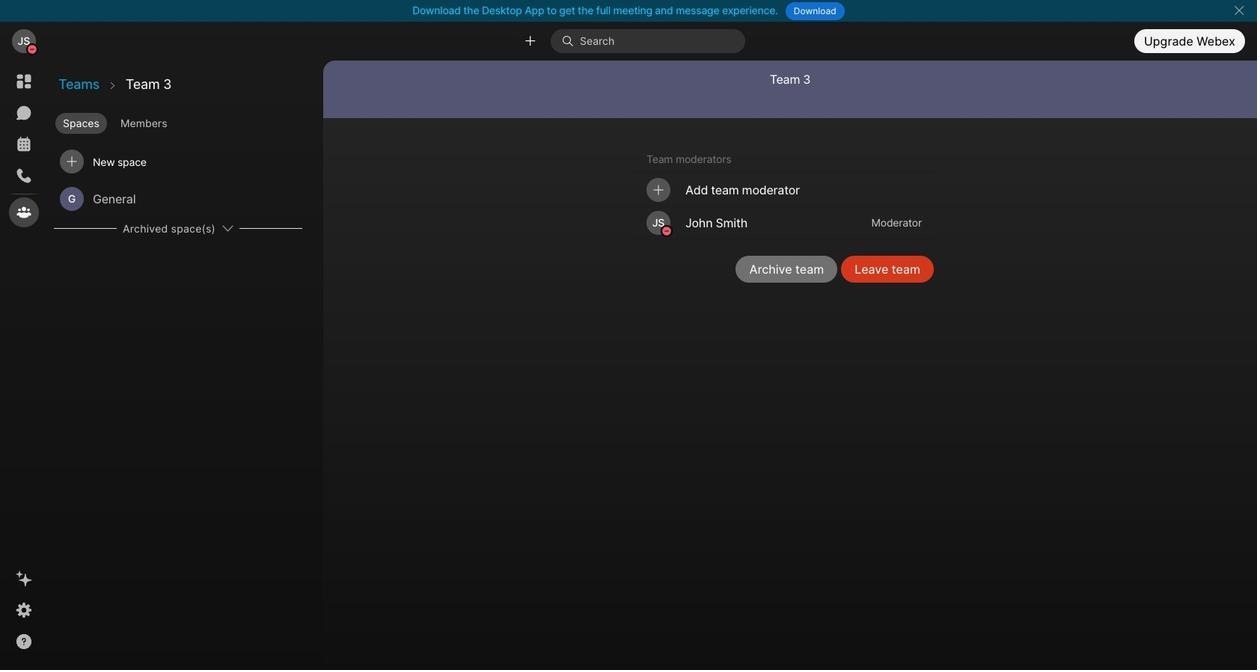 Task type: vqa. For each thing, say whether or not it's contained in the screenshot.
Webex Tab List
yes



Task type: locate. For each thing, give the bounding box(es) containing it.
list item
[[54, 143, 302, 180]]

tab list
[[52, 107, 322, 135]]

add team moderator list item
[[635, 174, 934, 207]]

navigation
[[0, 61, 48, 671]]

team moderators list
[[635, 174, 934, 240]]



Task type: describe. For each thing, give the bounding box(es) containing it.
arrow down_16 image
[[222, 222, 234, 234]]

webex tab list
[[9, 67, 39, 228]]

general list item
[[54, 180, 302, 218]]

john smith list item
[[635, 207, 934, 240]]

cancel_16 image
[[1234, 4, 1246, 16]]



